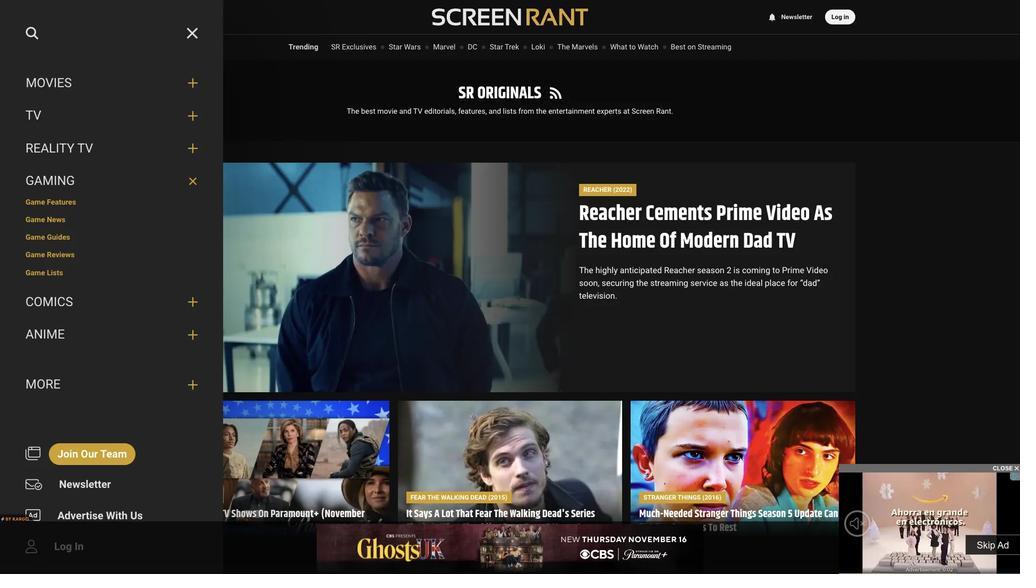 Task type: describe. For each thing, give the bounding box(es) containing it.
0 vertical spatial what
[[610, 43, 628, 51]]

much-needed stranger things season 5 update can put age concerns to rest link
[[640, 506, 847, 537]]

best
[[361, 107, 376, 115]]

game features link
[[26, 198, 198, 207]]

the 30 best tv shows on paramount+ (november 2023) link
[[173, 506, 381, 537]]

0 horizontal spatial log in
[[54, 540, 84, 553]]

years
[[553, 520, 575, 537]]

television.
[[579, 291, 618, 301]]

(2022)
[[613, 186, 633, 194]]

1 horizontal spatial stranger
[[695, 506, 729, 523]]

gaming link
[[26, 173, 180, 189]]

0 vertical spatial reacher
[[584, 186, 612, 194]]

it
[[406, 506, 412, 523]]

anticipated
[[620, 265, 662, 275]]

1 horizontal spatial log in
[[832, 13, 849, 21]]

1 horizontal spatial in
[[844, 13, 849, 21]]

our
[[81, 448, 98, 460]]

1 vertical spatial fear
[[475, 506, 492, 523]]

fear the walking dead (2015) link
[[406, 491, 512, 504]]

1 horizontal spatial paramount+
[[271, 506, 319, 523]]

advertise with us link
[[49, 505, 151, 527]]

0:02
[[943, 567, 954, 572]]

game for game guides
[[26, 233, 45, 241]]

sr exclusives link
[[331, 43, 377, 51]]

2 and from the left
[[489, 107, 501, 115]]

team
[[100, 448, 127, 460]]

0 vertical spatial paramount+
[[178, 494, 220, 501]]

1 horizontal spatial the
[[636, 278, 648, 288]]

tv link
[[26, 108, 180, 124]]

0 vertical spatial to
[[629, 43, 636, 51]]

with
[[106, 509, 128, 522]]

video inside reacher (2022) reacher cements prime video as the home of modern dad tv
[[766, 198, 810, 230]]

features
[[47, 198, 76, 206]]

anime link
[[26, 327, 180, 343]]

star for star trek
[[490, 43, 503, 51]]

ad
[[998, 540, 1010, 551]]

jack reacher standing tall while captured in reacher season 2 image
[[165, 163, 579, 392]]

game for game reviews
[[26, 251, 45, 259]]

star wars link
[[389, 43, 421, 51]]

marvel link
[[433, 43, 456, 51]]

been
[[503, 520, 523, 537]]

sr for originals
[[459, 80, 474, 106]]

season
[[697, 265, 725, 275]]

(2016)
[[703, 494, 722, 501]]

dad
[[743, 225, 773, 258]]

video inside the highly anticipated reacher season 2 is coming to prime video soon, securing the streaming service as the ideal place for "dad" television.
[[807, 265, 828, 275]]

rant.
[[656, 107, 674, 115]]

the up a
[[428, 494, 440, 501]]

cements
[[646, 198, 713, 230]]

originals
[[478, 80, 542, 106]]

tv inside sr originals the best movie and tv editorials, features, and lists from the entertainment experts at screen rant.
[[413, 107, 423, 115]]

game guides
[[26, 233, 70, 241]]

5 inside stranger things (2016) much-needed stranger things season 5 update can put age concerns to rest
[[788, 506, 793, 523]]

join our team
[[57, 448, 127, 460]]

to inside the highly anticipated reacher season 2 is coming to prime video soon, securing the streaming service as the ideal place for "dad" television.
[[773, 265, 780, 275]]

tv down movies
[[26, 108, 41, 123]]

marvels
[[572, 43, 598, 51]]

advertise
[[57, 509, 103, 522]]

1 vertical spatial newsletter
[[59, 478, 111, 491]]

2 horizontal spatial the
[[731, 278, 743, 288]]

game for game news
[[26, 215, 45, 224]]

2023)
[[173, 520, 196, 537]]

5 inside fear the walking dead (2015) it says a lot that fear the walking dead's series finale is what should've been done 5 years ago
[[546, 520, 551, 537]]

loki
[[532, 43, 545, 51]]

movie
[[377, 107, 398, 115]]

to
[[709, 520, 718, 537]]

log in link
[[46, 536, 92, 559]]

should've
[[462, 520, 501, 537]]

trending
[[289, 43, 318, 51]]

on
[[688, 43, 696, 51]]

1 and from the left
[[399, 107, 412, 115]]

lot
[[442, 506, 454, 523]]

game features
[[26, 198, 76, 206]]

put
[[640, 520, 653, 537]]

coming
[[742, 265, 771, 275]]

finale
[[406, 520, 430, 537]]

the highly anticipated reacher season 2 is coming to prime video soon, securing the streaming service as the ideal place for "dad" television.
[[579, 265, 828, 301]]

more
[[26, 377, 61, 392]]

game news
[[26, 215, 65, 224]]

anime
[[26, 327, 65, 342]]

30
[[189, 506, 199, 523]]

dead's
[[543, 506, 569, 523]]

"dad"
[[800, 278, 820, 288]]

1 horizontal spatial best
[[671, 43, 686, 51]]

streaming
[[698, 43, 732, 51]]

prime inside reacher (2022) reacher cements prime video as the home of modern dad tv
[[717, 198, 762, 230]]

securing
[[602, 278, 634, 288]]

what to watch
[[610, 43, 659, 51]]

gaming
[[26, 173, 75, 188]]

game for game lists
[[26, 268, 45, 277]]

star for star wars
[[389, 43, 402, 51]]

a
[[435, 506, 440, 523]]

can
[[825, 506, 839, 523]]

1 horizontal spatial things
[[731, 506, 757, 523]]

experts
[[597, 107, 622, 115]]

prime inside the highly anticipated reacher season 2 is coming to prime video soon, securing the streaming service as the ideal place for "dad" television.
[[782, 265, 805, 275]]

0 vertical spatial fear
[[411, 494, 426, 501]]

reality tv
[[26, 141, 93, 156]]

game news link
[[26, 215, 198, 225]]

comics link
[[26, 294, 180, 310]]

streaming
[[651, 278, 689, 288]]

editorials,
[[425, 107, 457, 115]]

place
[[765, 278, 786, 288]]

is
[[432, 520, 439, 537]]

✕
[[1015, 465, 1019, 471]]

reacher cements prime video as the home of modern dad tv link
[[579, 198, 833, 258]]

eleven and mike from stranger things image
[[631, 401, 856, 544]]

(november
[[321, 506, 365, 523]]

the inside reacher (2022) reacher cements prime video as the home of modern dad tv
[[579, 225, 607, 258]]

ago
[[577, 520, 591, 537]]

loki link
[[532, 43, 545, 51]]

dead
[[471, 494, 487, 501]]

star trek link
[[490, 43, 519, 51]]

tv inside reacher (2022) reacher cements prime video as the home of modern dad tv
[[777, 225, 796, 258]]



Task type: vqa. For each thing, say whether or not it's contained in the screenshot.
Universe
no



Task type: locate. For each thing, give the bounding box(es) containing it.
game left news
[[26, 215, 45, 224]]

0 horizontal spatial and
[[399, 107, 412, 115]]

watch
[[638, 43, 659, 51]]

the inside sr originals the best movie and tv editorials, features, and lists from the entertainment experts at screen rant.
[[536, 107, 547, 115]]

1 horizontal spatial newsletter link
[[768, 13, 813, 21]]

stranger things (2016) link
[[640, 491, 726, 504]]

game down game news
[[26, 233, 45, 241]]

1 horizontal spatial 5
[[788, 506, 793, 523]]

close
[[993, 465, 1013, 471]]

game guides link
[[26, 233, 198, 242]]

tv left the "shows"
[[220, 506, 229, 523]]

sr up features,
[[459, 80, 474, 106]]

0 horizontal spatial the
[[536, 107, 547, 115]]

prime
[[717, 198, 762, 230], [782, 265, 805, 275]]

0 horizontal spatial sr
[[331, 43, 340, 51]]

3 game from the top
[[26, 233, 45, 241]]

walking left dead's
[[510, 506, 541, 523]]

tv inside the paramount+ the 30 best tv shows on paramount+ (november 2023)
[[220, 506, 229, 523]]

2 star from the left
[[490, 43, 503, 51]]

0 horizontal spatial best
[[201, 506, 218, 523]]

5
[[788, 506, 793, 523], [546, 520, 551, 537]]

1 vertical spatial paramount+
[[271, 506, 319, 523]]

1 vertical spatial walking
[[510, 506, 541, 523]]

done
[[525, 520, 544, 537]]

to left watch
[[629, 43, 636, 51]]

game up game news
[[26, 198, 45, 206]]

join
[[57, 448, 78, 460]]

log inside log in link
[[54, 540, 72, 553]]

marvel
[[433, 43, 456, 51]]

screen
[[632, 107, 655, 115]]

from
[[519, 107, 534, 115]]

0 vertical spatial log in
[[832, 13, 849, 21]]

concerns
[[672, 520, 707, 537]]

1 horizontal spatial star
[[490, 43, 503, 51]]

1 vertical spatial log
[[54, 540, 72, 553]]

0 vertical spatial sr
[[331, 43, 340, 51]]

1 vertical spatial stranger
[[695, 506, 729, 523]]

the left the best
[[347, 107, 359, 115]]

dc
[[468, 43, 478, 51]]

1 horizontal spatial log
[[832, 13, 843, 21]]

5 game from the top
[[26, 268, 45, 277]]

reacher up streaming
[[664, 265, 695, 275]]

star left trek
[[490, 43, 503, 51]]

log
[[832, 13, 843, 21], [54, 540, 72, 553]]

0 horizontal spatial to
[[629, 43, 636, 51]]

0 vertical spatial best
[[671, 43, 686, 51]]

the down anticipated
[[636, 278, 648, 288]]

stranger up much-
[[644, 494, 677, 501]]

1 vertical spatial prime
[[782, 265, 805, 275]]

soon,
[[579, 278, 600, 288]]

that
[[456, 506, 473, 523]]

lists
[[47, 268, 63, 277]]

video left as
[[766, 198, 810, 230]]

1 vertical spatial video
[[807, 265, 828, 275]]

the inside sr originals the best movie and tv editorials, features, and lists from the entertainment experts at screen rant.
[[347, 107, 359, 115]]

advertise with us
[[57, 509, 143, 522]]

the up highly
[[579, 225, 607, 258]]

star left wars
[[389, 43, 402, 51]]

exclusives
[[342, 43, 377, 51]]

close ✕ button
[[839, 464, 1021, 473]]

to
[[629, 43, 636, 51], [773, 265, 780, 275]]

0 horizontal spatial log
[[54, 540, 72, 553]]

game reviews link
[[26, 251, 198, 260]]

game for game features
[[26, 198, 45, 206]]

season
[[759, 506, 786, 523]]

0 vertical spatial newsletter link
[[768, 13, 813, 21]]

what
[[610, 43, 628, 51], [441, 520, 460, 537]]

is
[[734, 265, 740, 275]]

the
[[536, 107, 547, 115], [636, 278, 648, 288], [731, 278, 743, 288]]

1 star from the left
[[389, 43, 402, 51]]

(2015)
[[488, 494, 508, 501]]

reality tv link
[[26, 141, 180, 157]]

0 horizontal spatial newsletter
[[59, 478, 111, 491]]

0 vertical spatial newsletter
[[782, 13, 813, 21]]

stranger
[[644, 494, 677, 501], [695, 506, 729, 523]]

star wars
[[389, 43, 421, 51]]

game left 'lists' at the top left of page
[[26, 268, 45, 277]]

and right the movie at the left of the page
[[399, 107, 412, 115]]

1 vertical spatial log in
[[54, 540, 84, 553]]

series
[[571, 506, 595, 523]]

0 vertical spatial stranger
[[644, 494, 677, 501]]

game lists link
[[26, 268, 198, 278]]

screenrant logo image
[[432, 9, 589, 26]]

star trek
[[490, 43, 519, 51]]

star
[[389, 43, 402, 51], [490, 43, 503, 51]]

0 horizontal spatial paramount+
[[178, 494, 220, 501]]

to up "place"
[[773, 265, 780, 275]]

troy looking at charlie in fear the walking dead season 8 episode 8 image
[[398, 401, 623, 544]]

2
[[727, 265, 732, 275]]

lists
[[503, 107, 517, 115]]

game lists
[[26, 268, 63, 277]]

as
[[720, 278, 729, 288]]

1 horizontal spatial newsletter
[[782, 13, 813, 21]]

the up soon,
[[579, 265, 594, 275]]

guides
[[47, 233, 70, 241]]

paramount+ right on at the bottom of the page
[[271, 506, 319, 523]]

things up "needed"
[[678, 494, 701, 501]]

what left watch
[[610, 43, 628, 51]]

0 vertical spatial log
[[832, 13, 843, 21]]

reality
[[26, 141, 74, 156]]

best right the 30
[[201, 506, 218, 523]]

paramount+ link
[[173, 491, 224, 504]]

tv right reality at the left of the page
[[77, 141, 93, 156]]

age
[[655, 520, 670, 537]]

1 game from the top
[[26, 198, 45, 206]]

1 horizontal spatial fear
[[475, 506, 492, 523]]

says
[[414, 506, 433, 523]]

reacher down reacher (2022) link at top right
[[579, 198, 642, 230]]

0 vertical spatial prime
[[717, 198, 762, 230]]

newsletter
[[782, 13, 813, 21], [59, 478, 111, 491]]

0 vertical spatial in
[[844, 13, 849, 21]]

0 vertical spatial video
[[766, 198, 810, 230]]

1 horizontal spatial walking
[[510, 506, 541, 523]]

0 horizontal spatial 5
[[546, 520, 551, 537]]

tv left editorials,
[[413, 107, 423, 115]]

sr for exclusives
[[331, 43, 340, 51]]

the inside the paramount+ the 30 best tv shows on paramount+ (november 2023)
[[173, 506, 187, 523]]

2 vertical spatial reacher
[[664, 265, 695, 275]]

1 horizontal spatial what
[[610, 43, 628, 51]]

1 vertical spatial best
[[201, 506, 218, 523]]

fear the walking dead (2015) it says a lot that fear the walking dead's series finale is what should've been done 5 years ago
[[406, 494, 595, 537]]

and left lists
[[489, 107, 501, 115]]

2 game from the top
[[26, 215, 45, 224]]

what inside fear the walking dead (2015) it says a lot that fear the walking dead's series finale is what should've been done 5 years ago
[[441, 520, 460, 537]]

4 game from the top
[[26, 251, 45, 259]]

0 vertical spatial things
[[678, 494, 701, 501]]

0 vertical spatial walking
[[441, 494, 469, 501]]

0 horizontal spatial what
[[441, 520, 460, 537]]

what right is
[[441, 520, 460, 537]]

1 vertical spatial newsletter link
[[51, 474, 120, 496]]

game inside "link"
[[26, 233, 45, 241]]

0 horizontal spatial fear
[[411, 494, 426, 501]]

the
[[558, 43, 570, 51], [347, 107, 359, 115], [579, 225, 607, 258], [579, 265, 594, 275], [428, 494, 440, 501], [173, 506, 187, 523], [494, 506, 508, 523]]

1 horizontal spatial prime
[[782, 265, 805, 275]]

best on streaming
[[671, 43, 732, 51]]

sr inside sr originals the best movie and tv editorials, features, and lists from the entertainment experts at screen rant.
[[459, 80, 474, 106]]

fear
[[411, 494, 426, 501], [475, 506, 492, 523]]

paramount+ shows - lawmen bass reeves, good fight, special ops lioness, frasier, tulsa king, 1883 image
[[165, 401, 389, 544]]

things left season
[[731, 506, 757, 523]]

1 vertical spatial what
[[441, 520, 460, 537]]

1 vertical spatial to
[[773, 265, 780, 275]]

1 vertical spatial in
[[75, 540, 84, 553]]

reacher left '(2022)'
[[584, 186, 612, 194]]

paramount+ the 30 best tv shows on paramount+ (november 2023)
[[173, 494, 365, 537]]

movies
[[26, 75, 72, 90]]

5 left update
[[788, 506, 793, 523]]

the right from
[[536, 107, 547, 115]]

1 horizontal spatial to
[[773, 265, 780, 275]]

stranger things (2016) much-needed stranger things season 5 update can put age concerns to rest
[[640, 494, 839, 537]]

advertisement: 0:02
[[906, 567, 954, 572]]

advertisement:
[[906, 567, 942, 572]]

sr
[[331, 43, 340, 51], [459, 80, 474, 106]]

stranger down (2016)
[[695, 506, 729, 523]]

reacher (2022) reacher cements prime video as the home of modern dad tv
[[579, 186, 833, 258]]

1 horizontal spatial and
[[489, 107, 501, 115]]

the right as on the right of the page
[[731, 278, 743, 288]]

0 horizontal spatial newsletter link
[[51, 474, 120, 496]]

news
[[47, 215, 65, 224]]

home
[[611, 225, 656, 258]]

paramount+ up the 30
[[178, 494, 220, 501]]

dc link
[[468, 43, 478, 51]]

0 horizontal spatial stranger
[[644, 494, 677, 501]]

reviews
[[47, 251, 75, 259]]

video up "dad"
[[807, 265, 828, 275]]

1 vertical spatial sr
[[459, 80, 474, 106]]

fear up "says"
[[411, 494, 426, 501]]

in
[[844, 13, 849, 21], [75, 540, 84, 553]]

join our team link
[[49, 443, 136, 465]]

update
[[795, 506, 823, 523]]

the inside the highly anticipated reacher season 2 is coming to prime video soon, securing the streaming service as the ideal place for "dad" television.
[[579, 265, 594, 275]]

as
[[814, 198, 833, 230]]

the left the 30
[[173, 506, 187, 523]]

needed
[[664, 506, 693, 523]]

sr left exclusives
[[331, 43, 340, 51]]

service
[[691, 278, 718, 288]]

sr originals the best movie and tv editorials, features, and lists from the entertainment experts at screen rant.
[[347, 80, 674, 115]]

5 right done
[[546, 520, 551, 537]]

1 horizontal spatial sr
[[459, 80, 474, 106]]

0 horizontal spatial star
[[389, 43, 402, 51]]

skip
[[977, 540, 996, 551]]

video player region
[[839, 473, 1021, 574]]

reacher (2022) link
[[579, 184, 637, 196]]

it says a lot that fear the walking dead's series finale is what should've been done 5 years ago link
[[406, 506, 614, 537]]

for
[[788, 278, 798, 288]]

walking up lot
[[441, 494, 469, 501]]

1 vertical spatial reacher
[[579, 198, 642, 230]]

the left marvels
[[558, 43, 570, 51]]

0 horizontal spatial things
[[678, 494, 701, 501]]

best on streaming link
[[671, 43, 732, 51]]

0 horizontal spatial prime
[[717, 198, 762, 230]]

reacher inside the highly anticipated reacher season 2 is coming to prime video soon, securing the streaming service as the ideal place for "dad" television.
[[664, 265, 695, 275]]

0 horizontal spatial in
[[75, 540, 84, 553]]

0 horizontal spatial walking
[[441, 494, 469, 501]]

game
[[26, 198, 45, 206], [26, 215, 45, 224], [26, 233, 45, 241], [26, 251, 45, 259], [26, 268, 45, 277]]

fear down dead
[[475, 506, 492, 523]]

best left on
[[671, 43, 686, 51]]

tv right dad
[[777, 225, 796, 258]]

1 vertical spatial things
[[731, 506, 757, 523]]

features,
[[458, 107, 487, 115]]

best inside the paramount+ the 30 best tv shows on paramount+ (november 2023)
[[201, 506, 218, 523]]

game up game lists
[[26, 251, 45, 259]]

the down (2015)
[[494, 506, 508, 523]]

sr exclusives
[[331, 43, 377, 51]]



